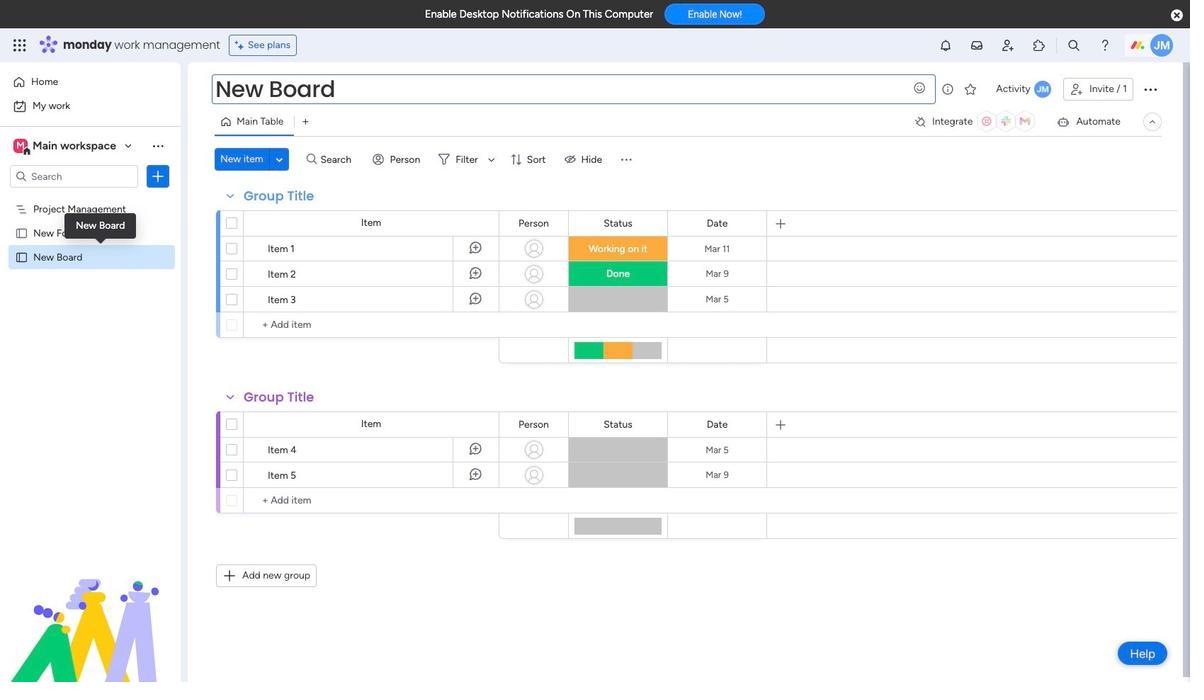 Task type: vqa. For each thing, say whether or not it's contained in the screenshot.
2nd the Workspace icon from the right
no



Task type: describe. For each thing, give the bounding box(es) containing it.
see plans image
[[235, 38, 248, 53]]

add to favorites image
[[964, 82, 978, 96]]

1 vertical spatial option
[[9, 95, 172, 118]]

Board name field
[[212, 74, 936, 104]]

workspace selection element
[[13, 137, 118, 156]]

update feed image
[[970, 38, 984, 52]]

options image
[[151, 169, 165, 183]]

2 vertical spatial option
[[0, 196, 181, 199]]

Search field
[[317, 149, 359, 169]]

1 public board image from the top
[[15, 226, 28, 239]]

add emoji image
[[913, 81, 927, 95]]

help image
[[1098, 38, 1112, 52]]

v2 search image
[[307, 151, 317, 167]]

workspace options image
[[151, 139, 165, 153]]

lottie animation image
[[0, 539, 181, 682]]

add view image
[[303, 117, 308, 127]]

options image
[[1142, 81, 1159, 98]]

arrow down image
[[483, 151, 500, 168]]

search everything image
[[1067, 38, 1081, 52]]

0 vertical spatial option
[[9, 71, 172, 94]]



Task type: locate. For each thing, give the bounding box(es) containing it.
dapulse close image
[[1171, 9, 1183, 23]]

select product image
[[13, 38, 27, 52]]

invite members image
[[1001, 38, 1015, 52]]

+ Add item text field
[[251, 317, 492, 334]]

workspace image
[[13, 138, 28, 154]]

option
[[9, 71, 172, 94], [9, 95, 172, 118], [0, 196, 181, 199]]

show board description image
[[939, 82, 956, 96]]

board activity image
[[1034, 81, 1051, 98]]

public board image
[[15, 226, 28, 239], [15, 250, 28, 264]]

list box
[[0, 194, 181, 460]]

0 vertical spatial public board image
[[15, 226, 28, 239]]

angle down image
[[276, 154, 283, 165]]

Search in workspace field
[[30, 168, 118, 185]]

+ Add item text field
[[251, 492, 492, 509]]

2 public board image from the top
[[15, 250, 28, 264]]

monday marketplace image
[[1032, 38, 1046, 52]]

menu image
[[619, 152, 633, 166]]

None field
[[240, 187, 318, 205], [515, 216, 552, 231], [600, 216, 636, 231], [703, 216, 731, 231], [240, 388, 318, 407], [515, 417, 552, 432], [600, 417, 636, 432], [703, 417, 731, 432], [240, 187, 318, 205], [515, 216, 552, 231], [600, 216, 636, 231], [703, 216, 731, 231], [240, 388, 318, 407], [515, 417, 552, 432], [600, 417, 636, 432], [703, 417, 731, 432]]

notifications image
[[939, 38, 953, 52]]

lottie animation element
[[0, 539, 181, 682]]

collapse board header image
[[1147, 116, 1158, 128]]

1 vertical spatial public board image
[[15, 250, 28, 264]]

jeremy miller image
[[1150, 34, 1173, 57]]



